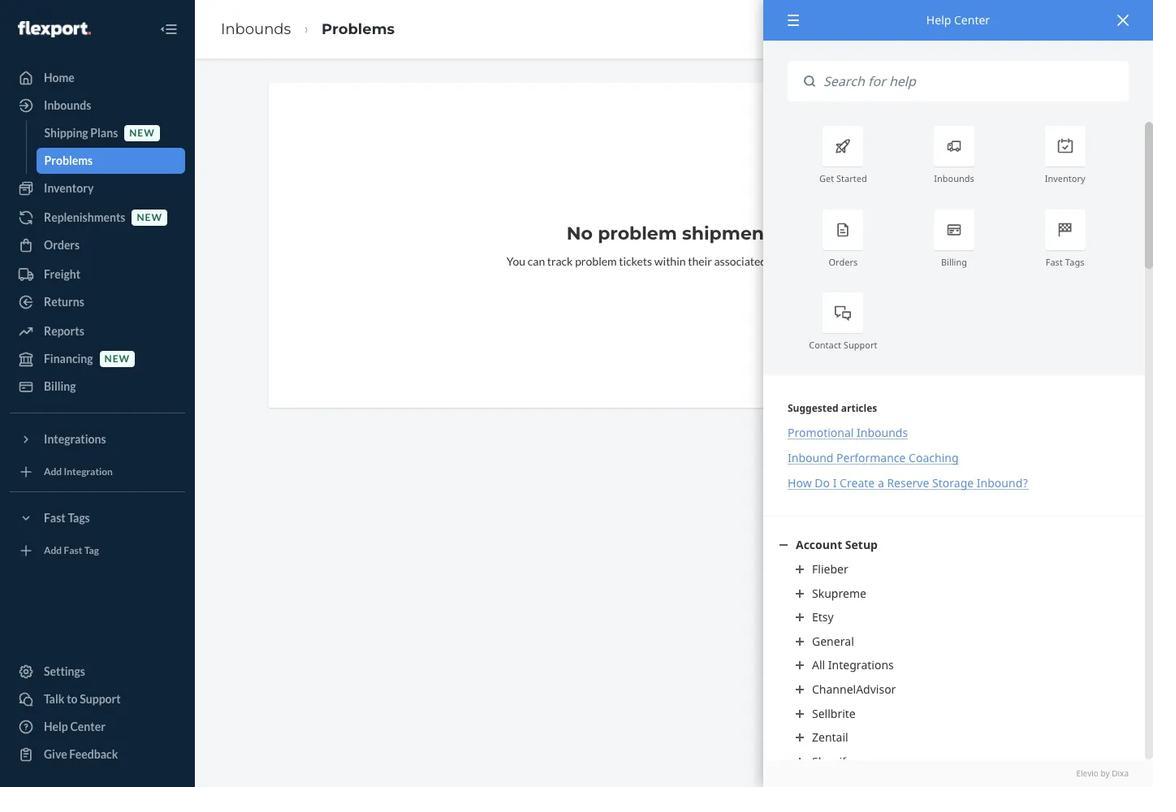 Task type: vqa. For each thing, say whether or not it's contained in the screenshot.
Returns
yes



Task type: locate. For each thing, give the bounding box(es) containing it.
0 horizontal spatial fast tags
[[44, 511, 90, 525]]

0 horizontal spatial inbounds link
[[10, 93, 185, 119]]

flieber
[[812, 561, 848, 577]]

0 vertical spatial help center
[[927, 12, 990, 28]]

skupreme link
[[796, 585, 1113, 601]]

billing
[[941, 256, 967, 268], [44, 379, 76, 393]]

account setup link
[[780, 537, 1129, 553]]

0 vertical spatial problems
[[322, 20, 395, 38]]

tags
[[1065, 256, 1085, 268], [68, 511, 90, 525]]

billing link
[[10, 374, 185, 400]]

give
[[44, 747, 67, 761]]

integrations up add integration
[[44, 432, 106, 446]]

2 vertical spatial new
[[104, 353, 130, 365]]

sellbrite
[[812, 705, 856, 721]]

0 vertical spatial problem
[[598, 223, 677, 244]]

contact
[[809, 339, 841, 351]]

storage
[[932, 475, 974, 491]]

1 vertical spatial add
[[44, 545, 62, 557]]

flieber link
[[796, 561, 1113, 577]]

0 horizontal spatial orders
[[44, 238, 80, 252]]

1 vertical spatial help center
[[44, 720, 106, 733]]

a
[[878, 475, 884, 491]]

1 vertical spatial new
[[137, 212, 162, 224]]

orders right shipping
[[829, 256, 858, 268]]

1 vertical spatial tags
[[68, 511, 90, 525]]

problem
[[598, 223, 677, 244], [575, 254, 617, 268]]

1 horizontal spatial inbounds link
[[221, 20, 291, 38]]

zentail
[[812, 729, 848, 745]]

inbounds
[[221, 20, 291, 38], [44, 98, 91, 112], [934, 172, 974, 185], [857, 425, 908, 441]]

feedback
[[69, 747, 118, 761]]

1 horizontal spatial help center
[[927, 12, 990, 28]]

1 horizontal spatial problems link
[[322, 20, 395, 38]]

integrations
[[44, 432, 106, 446], [828, 657, 894, 673]]

help center up search "search field"
[[927, 12, 990, 28]]

center
[[954, 12, 990, 28], [70, 720, 106, 733]]

1 vertical spatial support
[[80, 692, 121, 706]]

0 horizontal spatial help
[[44, 720, 68, 733]]

0 horizontal spatial billing
[[44, 379, 76, 393]]

1 vertical spatial problems
[[44, 154, 93, 167]]

inventory
[[1045, 172, 1086, 185], [44, 181, 94, 195]]

0 horizontal spatial help center
[[44, 720, 106, 733]]

sellbrite link
[[796, 705, 1113, 721]]

add fast tag link
[[10, 538, 185, 564]]

help center down the to
[[44, 720, 106, 733]]

create
[[840, 475, 875, 491]]

returns link
[[10, 289, 185, 315]]

support inside button
[[80, 692, 121, 706]]

their
[[688, 254, 712, 268]]

no
[[567, 223, 593, 244]]

shopify
[[812, 753, 852, 769]]

problems link inside breadcrumbs navigation
[[322, 20, 395, 38]]

0 vertical spatial fast tags
[[1046, 256, 1085, 268]]

1 horizontal spatial center
[[954, 12, 990, 28]]

1 horizontal spatial help
[[927, 12, 951, 28]]

how
[[788, 475, 812, 491]]

new
[[129, 127, 155, 139], [137, 212, 162, 224], [104, 353, 130, 365]]

integrations button
[[10, 426, 185, 452]]

problem down no
[[575, 254, 617, 268]]

add integration link
[[10, 459, 185, 485]]

problems link
[[322, 20, 395, 38], [36, 148, 185, 174]]

new down reports link
[[104, 353, 130, 365]]

how do i create a reserve storage inbound?
[[788, 475, 1029, 491]]

plans
[[90, 126, 118, 140]]

0 horizontal spatial center
[[70, 720, 106, 733]]

1 horizontal spatial orders
[[829, 256, 858, 268]]

0 vertical spatial add
[[44, 466, 62, 478]]

support
[[844, 339, 877, 351], [80, 692, 121, 706]]

1 vertical spatial inbounds link
[[10, 93, 185, 119]]

support down settings link in the left bottom of the page
[[80, 692, 121, 706]]

orders link
[[10, 232, 185, 258]]

you
[[507, 254, 526, 268]]

0 horizontal spatial support
[[80, 692, 121, 706]]

help up give
[[44, 720, 68, 733]]

all integrations link
[[796, 657, 1113, 673]]

0 vertical spatial new
[[129, 127, 155, 139]]

no problem shipments
[[567, 223, 782, 244]]

0 vertical spatial support
[[844, 339, 877, 351]]

1 vertical spatial problems link
[[36, 148, 185, 174]]

inbound
[[788, 450, 834, 466]]

1 horizontal spatial integrations
[[828, 657, 894, 673]]

0 vertical spatial integrations
[[44, 432, 106, 446]]

Search search field
[[815, 61, 1129, 102]]

new for financing
[[104, 353, 130, 365]]

elevio by dixa link
[[788, 767, 1129, 779]]

center up search "search field"
[[954, 12, 990, 28]]

started
[[837, 172, 867, 185]]

1 vertical spatial help
[[44, 720, 68, 733]]

tickets
[[619, 254, 652, 268]]

by
[[1101, 767, 1110, 779]]

2 add from the top
[[44, 545, 62, 557]]

new right plans
[[129, 127, 155, 139]]

fast tags
[[1046, 256, 1085, 268], [44, 511, 90, 525]]

inbounds link
[[221, 20, 291, 38], [10, 93, 185, 119]]

0 horizontal spatial integrations
[[44, 432, 106, 446]]

get
[[819, 172, 834, 185]]

0 vertical spatial tags
[[1065, 256, 1085, 268]]

support right the contact
[[844, 339, 877, 351]]

fast inside dropdown button
[[44, 511, 66, 525]]

problem up tickets on the top of the page
[[598, 223, 677, 244]]

integration
[[64, 466, 113, 478]]

1 horizontal spatial problems
[[322, 20, 395, 38]]

integrations up channeladvisor
[[828, 657, 894, 673]]

1 vertical spatial problem
[[575, 254, 617, 268]]

help
[[927, 12, 951, 28], [44, 720, 68, 733]]

help up search "search field"
[[927, 12, 951, 28]]

0 vertical spatial orders
[[44, 238, 80, 252]]

0 horizontal spatial problems link
[[36, 148, 185, 174]]

0 vertical spatial billing
[[941, 256, 967, 268]]

1 vertical spatial fast
[[44, 511, 66, 525]]

orders up freight
[[44, 238, 80, 252]]

general link
[[796, 633, 1113, 649]]

1 vertical spatial fast tags
[[44, 511, 90, 525]]

add
[[44, 466, 62, 478], [44, 545, 62, 557]]

new up orders link
[[137, 212, 162, 224]]

0 vertical spatial center
[[954, 12, 990, 28]]

dixa
[[1112, 767, 1129, 779]]

center down "talk to support" on the bottom left of page
[[70, 720, 106, 733]]

within
[[654, 254, 686, 268]]

0 horizontal spatial tags
[[68, 511, 90, 525]]

0 horizontal spatial inventory
[[44, 181, 94, 195]]

zentail link
[[796, 729, 1113, 745]]

1 add from the top
[[44, 466, 62, 478]]

get started
[[819, 172, 867, 185]]

add left tag
[[44, 545, 62, 557]]

0 horizontal spatial problems
[[44, 154, 93, 167]]

0 vertical spatial inbounds link
[[221, 20, 291, 38]]

fast
[[1046, 256, 1063, 268], [44, 511, 66, 525], [64, 545, 82, 557]]

add left integration
[[44, 466, 62, 478]]

plans.
[[813, 254, 842, 268]]

replenishments
[[44, 210, 125, 224]]

talk to support button
[[10, 686, 185, 712]]

0 vertical spatial problems link
[[322, 20, 395, 38]]

integrations inside dropdown button
[[44, 432, 106, 446]]

1 horizontal spatial inventory
[[1045, 172, 1086, 185]]



Task type: describe. For each thing, give the bounding box(es) containing it.
tags inside dropdown button
[[68, 511, 90, 525]]

account
[[796, 537, 842, 553]]

settings
[[44, 664, 85, 678]]

suggested articles
[[788, 402, 877, 415]]

0 vertical spatial fast
[[1046, 256, 1063, 268]]

all
[[812, 657, 825, 673]]

home link
[[10, 65, 185, 91]]

shipping plans
[[44, 126, 118, 140]]

tag
[[84, 545, 99, 557]]

account setup
[[796, 537, 878, 553]]

problems inside breadcrumbs navigation
[[322, 20, 395, 38]]

help inside help center link
[[44, 720, 68, 733]]

do
[[815, 475, 830, 491]]

suggested
[[788, 402, 839, 415]]

general
[[812, 633, 854, 649]]

talk
[[44, 692, 65, 706]]

give feedback button
[[10, 742, 185, 768]]

flexport logo image
[[18, 21, 91, 37]]

help center link
[[10, 714, 185, 740]]

returns
[[44, 295, 84, 309]]

1 vertical spatial billing
[[44, 379, 76, 393]]

skupreme
[[812, 585, 867, 601]]

1 horizontal spatial tags
[[1065, 256, 1085, 268]]

reports
[[44, 324, 84, 338]]

settings link
[[10, 659, 185, 685]]

coaching
[[909, 450, 959, 466]]

shipping
[[769, 254, 811, 268]]

track
[[547, 254, 573, 268]]

inbound?
[[977, 475, 1029, 491]]

add for add integration
[[44, 466, 62, 478]]

etsy
[[812, 609, 834, 625]]

articles
[[841, 402, 877, 415]]

1 horizontal spatial billing
[[941, 256, 967, 268]]

home
[[44, 71, 75, 84]]

i
[[833, 475, 837, 491]]

add for add fast tag
[[44, 545, 62, 557]]

shipping
[[44, 126, 88, 140]]

2 vertical spatial fast
[[64, 545, 82, 557]]

breadcrumbs navigation
[[208, 5, 408, 53]]

promotional inbounds
[[788, 425, 908, 441]]

to
[[67, 692, 78, 706]]

inventory link
[[10, 175, 185, 201]]

1 vertical spatial center
[[70, 720, 106, 733]]

financing
[[44, 352, 93, 365]]

talk to support
[[44, 692, 121, 706]]

new for shipping plans
[[129, 127, 155, 139]]

elevio
[[1077, 767, 1099, 779]]

1 horizontal spatial support
[[844, 339, 877, 351]]

all integrations
[[812, 657, 894, 673]]

reserve
[[887, 475, 929, 491]]

add fast tag
[[44, 545, 99, 557]]

inbounds inside breadcrumbs navigation
[[221, 20, 291, 38]]

channeladvisor
[[812, 681, 896, 697]]

reports link
[[10, 318, 185, 344]]

add integration
[[44, 466, 113, 478]]

give feedback
[[44, 747, 118, 761]]

promotional
[[788, 425, 854, 441]]

1 vertical spatial orders
[[829, 256, 858, 268]]

fast tags button
[[10, 505, 185, 531]]

new for replenishments
[[137, 212, 162, 224]]

freight
[[44, 267, 80, 281]]

shopify link
[[796, 753, 1113, 769]]

1 vertical spatial integrations
[[828, 657, 894, 673]]

1 horizontal spatial fast tags
[[1046, 256, 1085, 268]]

fast tags inside dropdown button
[[44, 511, 90, 525]]

you can track problem tickets within their associated shipping plans.
[[507, 254, 842, 268]]

can
[[528, 254, 545, 268]]

contact support
[[809, 339, 877, 351]]

associated
[[714, 254, 767, 268]]

inbound performance coaching
[[788, 450, 959, 466]]

elevio by dixa
[[1077, 767, 1129, 779]]

close navigation image
[[159, 19, 179, 39]]

performance
[[837, 450, 906, 466]]

freight link
[[10, 262, 185, 288]]

channeladvisor link
[[796, 681, 1113, 697]]

0 vertical spatial help
[[927, 12, 951, 28]]

setup
[[845, 537, 878, 553]]

orders inside orders link
[[44, 238, 80, 252]]

etsy link
[[796, 609, 1113, 625]]

shipments
[[682, 223, 782, 244]]



